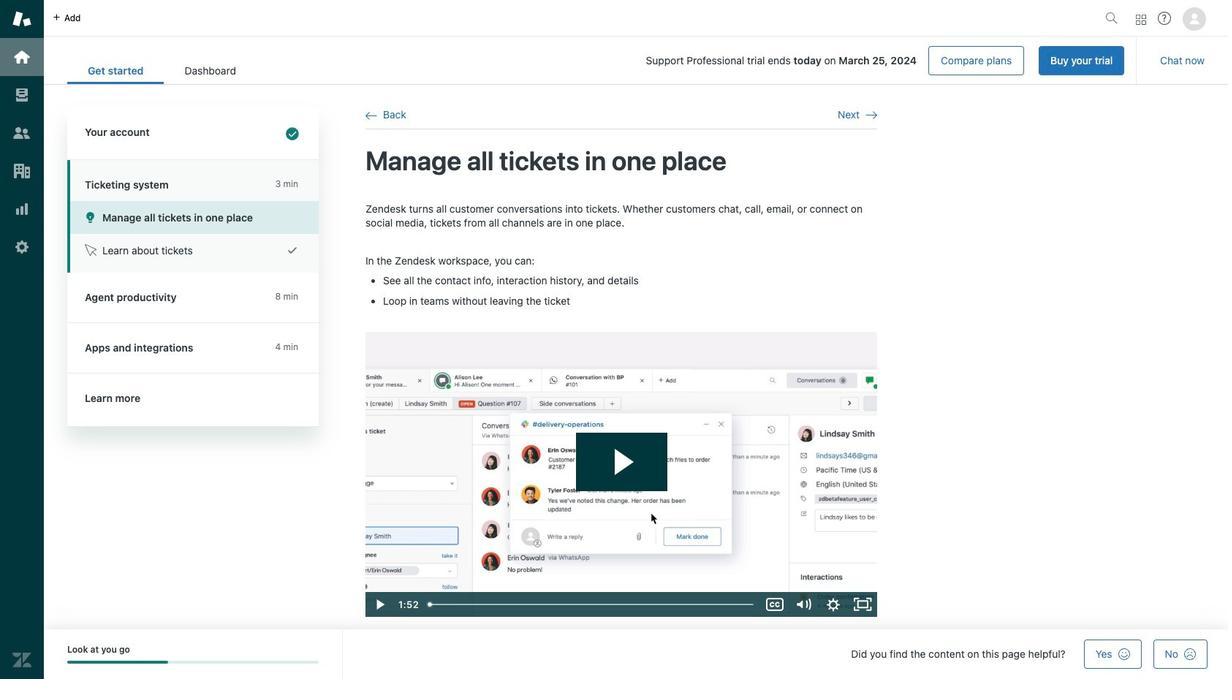 Task type: describe. For each thing, give the bounding box(es) containing it.
views image
[[12, 86, 31, 105]]

organizations image
[[12, 162, 31, 181]]

zendesk products image
[[1136, 14, 1146, 24]]

zendesk image
[[12, 651, 31, 670]]

customers image
[[12, 124, 31, 143]]

March 25, 2024 text field
[[839, 54, 917, 67]]

zendesk support image
[[12, 10, 31, 29]]



Task type: locate. For each thing, give the bounding box(es) containing it.
get started image
[[12, 48, 31, 67]]

get help image
[[1158, 12, 1171, 25]]

admin image
[[12, 238, 31, 257]]

tab
[[164, 57, 257, 84]]

video element
[[366, 332, 877, 617]]

video thumbnail image
[[366, 332, 877, 617], [366, 332, 877, 617]]

heading
[[67, 107, 319, 160]]

reporting image
[[12, 200, 31, 219]]

main element
[[0, 0, 44, 679]]

tab list
[[67, 57, 257, 84]]

progress bar
[[67, 661, 319, 664]]



Task type: vqa. For each thing, say whether or not it's contained in the screenshot.
the select all tickets option
no



